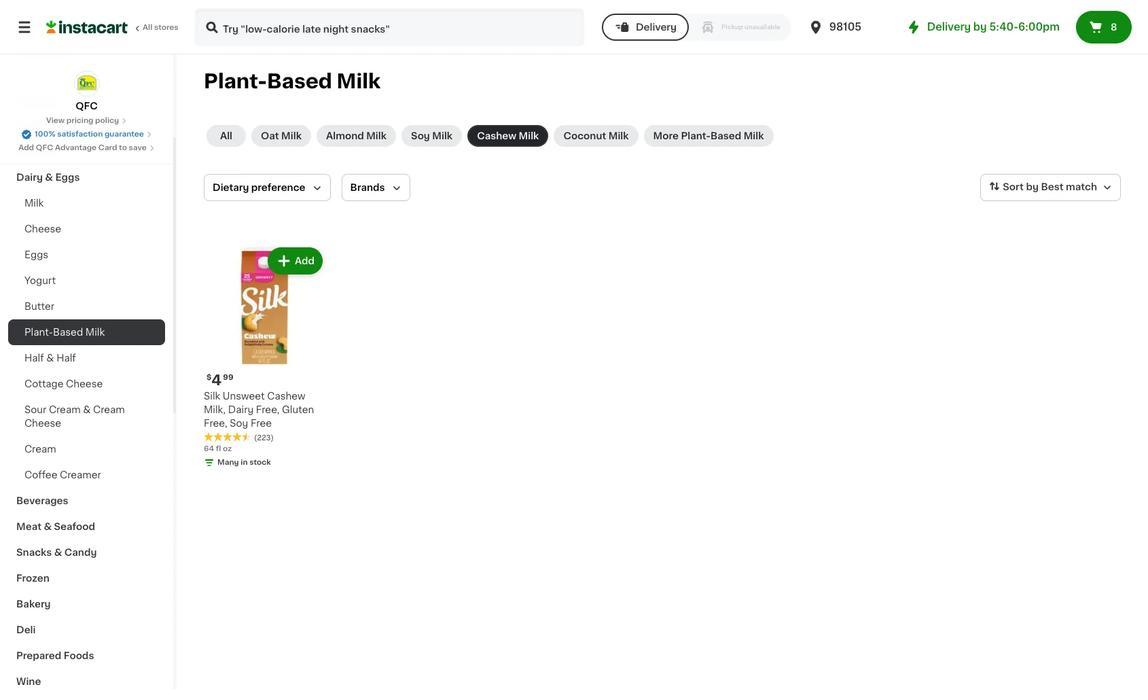 Task type: locate. For each thing, give the bounding box(es) containing it.
1 vertical spatial all
[[220, 131, 232, 141]]

half & half
[[24, 353, 76, 363]]

eggs
[[55, 173, 80, 182], [24, 250, 48, 260]]

64 fl oz
[[204, 445, 232, 453]]

yogurt
[[24, 276, 56, 285]]

coffee creamer link
[[8, 462, 165, 488]]

100%
[[35, 130, 55, 138]]

plant-based milk up oat milk
[[204, 71, 381, 91]]

preference
[[251, 183, 305, 192]]

more plant-based milk
[[653, 131, 764, 141]]

produce
[[16, 147, 58, 156]]

all inside all link
[[220, 131, 232, 141]]

many
[[217, 459, 239, 466]]

delivery for delivery
[[636, 22, 677, 32]]

half up cottage
[[24, 353, 44, 363]]

★★★★★
[[204, 432, 251, 442], [204, 432, 251, 442]]

meat & seafood link
[[8, 514, 165, 540]]

cream down cottage cheese
[[49, 405, 81, 415]]

0 vertical spatial free,
[[256, 405, 280, 415]]

gluten
[[282, 405, 314, 415]]

1 horizontal spatial delivery
[[927, 22, 971, 32]]

plant-based milk up half & half
[[24, 328, 105, 337]]

stock
[[250, 459, 271, 466]]

1 vertical spatial add
[[295, 256, 315, 266]]

by for delivery
[[974, 22, 987, 32]]

cheese down half & half link
[[66, 379, 103, 389]]

& for eggs
[[45, 173, 53, 182]]

& for half
[[46, 353, 54, 363]]

cream
[[49, 405, 81, 415], [93, 405, 125, 415], [24, 444, 56, 454]]

0 horizontal spatial delivery
[[636, 22, 677, 32]]

plant- right "more"
[[681, 131, 711, 141]]

0 vertical spatial all
[[143, 24, 152, 31]]

& up cottage
[[46, 353, 54, 363]]

cashew right soy milk link
[[477, 131, 517, 141]]

save
[[129, 144, 147, 152]]

cheese
[[24, 224, 61, 234], [66, 379, 103, 389], [24, 419, 61, 428]]

fl
[[216, 445, 221, 453]]

milk inside plant-based milk link
[[85, 328, 105, 337]]

candy
[[64, 548, 97, 557]]

0 horizontal spatial add
[[18, 144, 34, 152]]

0 horizontal spatial half
[[24, 353, 44, 363]]

beverages link
[[8, 488, 165, 514]]

4
[[212, 373, 222, 387]]

& left the candy
[[54, 548, 62, 557]]

all
[[143, 24, 152, 31], [220, 131, 232, 141]]

plant- down "butter" on the top of page
[[24, 328, 53, 337]]

free, down milk,
[[204, 419, 227, 428]]

1 horizontal spatial add
[[295, 256, 315, 266]]

0 vertical spatial plant-based milk
[[204, 71, 381, 91]]

dairy
[[16, 173, 43, 182], [228, 405, 254, 415]]

beverages
[[16, 496, 68, 506]]

all inside the 'all stores' link
[[143, 24, 152, 31]]

best match
[[1041, 182, 1097, 192]]

add for add
[[295, 256, 315, 266]]

0 horizontal spatial dairy
[[16, 173, 43, 182]]

cream down cottage cheese link
[[93, 405, 125, 415]]

half up cottage cheese
[[56, 353, 76, 363]]

& down produce
[[45, 173, 53, 182]]

all for all stores
[[143, 24, 152, 31]]

1 horizontal spatial half
[[56, 353, 76, 363]]

1 vertical spatial dairy
[[228, 405, 254, 415]]

8
[[1111, 22, 1117, 32]]

eggs down advantage
[[55, 173, 80, 182]]

& for candy
[[54, 548, 62, 557]]

best
[[1041, 182, 1064, 192]]

add button
[[269, 249, 322, 273]]

prepared foods
[[16, 651, 94, 660]]

add qfc advantage card to save
[[18, 144, 147, 152]]

qfc
[[76, 101, 98, 111], [36, 144, 53, 152]]

& right meat
[[44, 522, 52, 531]]

0 horizontal spatial by
[[974, 22, 987, 32]]

0 vertical spatial dairy
[[16, 173, 43, 182]]

0 vertical spatial plant-
[[204, 71, 267, 91]]

soy milk
[[411, 131, 453, 141]]

cashew inside silk unsweet cashew milk, dairy free, gluten free, soy free
[[267, 391, 306, 401]]

coffee
[[24, 470, 57, 480]]

1 horizontal spatial plant-based milk
[[204, 71, 381, 91]]

brands button
[[341, 174, 410, 201]]

all left oat
[[220, 131, 232, 141]]

based inside 'link'
[[711, 131, 742, 141]]

1 vertical spatial qfc
[[36, 144, 53, 152]]

$
[[207, 374, 212, 381]]

butter link
[[8, 294, 165, 319]]

1 vertical spatial soy
[[230, 419, 248, 428]]

0 horizontal spatial cashew
[[267, 391, 306, 401]]

1 horizontal spatial soy
[[411, 131, 430, 141]]

wine link
[[8, 669, 165, 689]]

all link
[[207, 125, 246, 147]]

0 vertical spatial soy
[[411, 131, 430, 141]]

1 horizontal spatial qfc
[[76, 101, 98, 111]]

98105 button
[[808, 8, 889, 46]]

0 horizontal spatial soy
[[230, 419, 248, 428]]

based up oat milk
[[267, 71, 332, 91]]

dairy down unsweet
[[228, 405, 254, 415]]

qfc logo image
[[74, 71, 100, 96]]

dairy down produce
[[16, 173, 43, 182]]

add inside button
[[295, 256, 315, 266]]

1 vertical spatial by
[[1026, 182, 1039, 192]]

dietary preference button
[[204, 174, 331, 201]]

1 vertical spatial cashew
[[267, 391, 306, 401]]

&
[[45, 173, 53, 182], [46, 353, 54, 363], [83, 405, 91, 415], [44, 522, 52, 531], [54, 548, 62, 557]]

0 vertical spatial based
[[267, 71, 332, 91]]

delivery
[[927, 22, 971, 32], [636, 22, 677, 32]]

oz
[[223, 445, 232, 453]]

1 horizontal spatial cashew
[[477, 131, 517, 141]]

by left 5:40-
[[974, 22, 987, 32]]

2 vertical spatial cheese
[[24, 419, 61, 428]]

soy right almond milk
[[411, 131, 430, 141]]

0 vertical spatial by
[[974, 22, 987, 32]]

0 vertical spatial add
[[18, 144, 34, 152]]

advantage
[[55, 144, 97, 152]]

cashew
[[477, 131, 517, 141], [267, 391, 306, 401]]

prepared foods link
[[8, 643, 165, 669]]

2 horizontal spatial plant-
[[681, 131, 711, 141]]

milk link
[[8, 190, 165, 216]]

by inside field
[[1026, 182, 1039, 192]]

service type group
[[602, 14, 791, 41]]

silk unsweet cashew milk, dairy free, gluten free, soy free
[[204, 391, 314, 428]]

delivery button
[[602, 14, 689, 41]]

all stores link
[[46, 8, 179, 46]]

qfc down 100%
[[36, 144, 53, 152]]

snacks & candy
[[16, 548, 97, 557]]

dairy inside silk unsweet cashew milk, dairy free, gluten free, soy free
[[228, 405, 254, 415]]

soy left free
[[230, 419, 248, 428]]

cream up coffee
[[24, 444, 56, 454]]

0 horizontal spatial plant-
[[24, 328, 53, 337]]

0 vertical spatial eggs
[[55, 173, 80, 182]]

1 vertical spatial based
[[711, 131, 742, 141]]

0 horizontal spatial eggs
[[24, 250, 48, 260]]

based
[[267, 71, 332, 91], [711, 131, 742, 141], [53, 328, 83, 337]]

wine
[[16, 677, 41, 686]]

1 horizontal spatial by
[[1026, 182, 1039, 192]]

frozen
[[16, 574, 49, 583]]

by right sort
[[1026, 182, 1039, 192]]

cashew up gluten
[[267, 391, 306, 401]]

milk
[[337, 71, 381, 91], [281, 131, 302, 141], [366, 131, 387, 141], [432, 131, 453, 141], [519, 131, 539, 141], [609, 131, 629, 141], [744, 131, 764, 141], [24, 198, 44, 208], [85, 328, 105, 337]]

0 horizontal spatial all
[[143, 24, 152, 31]]

delivery inside button
[[636, 22, 677, 32]]

all left stores
[[143, 24, 152, 31]]

milk inside the coconut milk link
[[609, 131, 629, 141]]

milk inside the almond milk link
[[366, 131, 387, 141]]

1 horizontal spatial all
[[220, 131, 232, 141]]

1 vertical spatial plant-
[[681, 131, 711, 141]]

0 horizontal spatial free,
[[204, 419, 227, 428]]

1 horizontal spatial dairy
[[228, 405, 254, 415]]

None search field
[[194, 8, 584, 46]]

plant-based milk link
[[8, 319, 165, 345]]

silk
[[204, 391, 220, 401]]

cheese down milk link at the left top of page
[[24, 224, 61, 234]]

2 horizontal spatial based
[[711, 131, 742, 141]]

based up half & half
[[53, 328, 83, 337]]

lists link
[[8, 38, 165, 65]]

0 horizontal spatial qfc
[[36, 144, 53, 152]]

free, up free
[[256, 405, 280, 415]]

cheese down sour
[[24, 419, 61, 428]]

half
[[24, 353, 44, 363], [56, 353, 76, 363]]

snacks & candy link
[[8, 540, 165, 565]]

6:00pm
[[1019, 22, 1060, 32]]

butter
[[24, 302, 54, 311]]

creamer
[[60, 470, 101, 480]]

half & half link
[[8, 345, 165, 371]]

cheese inside sour cream & cream cheese
[[24, 419, 61, 428]]

based right "more"
[[711, 131, 742, 141]]

1 vertical spatial eggs
[[24, 250, 48, 260]]

1 horizontal spatial eggs
[[55, 173, 80, 182]]

milk inside milk link
[[24, 198, 44, 208]]

soy
[[411, 131, 430, 141], [230, 419, 248, 428]]

& inside sour cream & cream cheese
[[83, 405, 91, 415]]

many in stock
[[217, 459, 271, 466]]

& down cottage cheese link
[[83, 405, 91, 415]]

0 horizontal spatial based
[[53, 328, 83, 337]]

eggs up yogurt
[[24, 250, 48, 260]]

qfc up 'view pricing policy' link at top
[[76, 101, 98, 111]]

plant- up all link
[[204, 71, 267, 91]]

dairy & eggs link
[[8, 164, 165, 190]]

milk inside "more plant-based milk" 'link'
[[744, 131, 764, 141]]

0 horizontal spatial plant-based milk
[[24, 328, 105, 337]]

bakery
[[16, 599, 51, 609]]



Task type: describe. For each thing, give the bounding box(es) containing it.
2 half from the left
[[56, 353, 76, 363]]

dietary preference
[[213, 183, 305, 192]]

coconut milk
[[564, 131, 629, 141]]

(223)
[[254, 434, 274, 442]]

card
[[98, 144, 117, 152]]

add qfc advantage card to save link
[[18, 143, 155, 154]]

product group
[[204, 245, 326, 471]]

more
[[653, 131, 679, 141]]

milk inside soy milk link
[[432, 131, 453, 141]]

cream link
[[8, 436, 165, 462]]

almond
[[326, 131, 364, 141]]

almond milk link
[[317, 125, 396, 147]]

delivery for delivery by 5:40-6:00pm
[[927, 22, 971, 32]]

unsweet
[[223, 391, 265, 401]]

cottage cheese
[[24, 379, 103, 389]]

soy milk link
[[402, 125, 462, 147]]

dietary
[[213, 183, 249, 192]]

cheese link
[[8, 216, 165, 242]]

99
[[223, 374, 233, 381]]

5:40-
[[990, 22, 1019, 32]]

cottage
[[24, 379, 64, 389]]

plant- inside 'link'
[[681, 131, 711, 141]]

deli
[[16, 625, 36, 635]]

1 horizontal spatial free,
[[256, 405, 280, 415]]

8 button
[[1076, 11, 1132, 43]]

thanksgiving link
[[8, 113, 165, 139]]

64
[[204, 445, 214, 453]]

stores
[[154, 24, 178, 31]]

cottage cheese link
[[8, 371, 165, 397]]

0 vertical spatial qfc
[[76, 101, 98, 111]]

meat & seafood
[[16, 522, 95, 531]]

cashew milk
[[477, 131, 539, 141]]

instacart logo image
[[46, 19, 128, 35]]

view pricing policy link
[[46, 116, 127, 126]]

view
[[46, 117, 65, 124]]

by for sort
[[1026, 182, 1039, 192]]

2 vertical spatial based
[[53, 328, 83, 337]]

pricing
[[66, 117, 93, 124]]

100% satisfaction guarantee button
[[21, 126, 152, 140]]

foods
[[64, 651, 94, 660]]

1 half from the left
[[24, 353, 44, 363]]

1 vertical spatial free,
[[204, 419, 227, 428]]

1 vertical spatial plant-based milk
[[24, 328, 105, 337]]

delivery by 5:40-6:00pm link
[[906, 19, 1060, 35]]

all stores
[[143, 24, 178, 31]]

cashew milk link
[[468, 125, 549, 147]]

coconut
[[564, 131, 606, 141]]

1 horizontal spatial plant-
[[204, 71, 267, 91]]

sour cream & cream cheese
[[24, 405, 125, 428]]

brands
[[350, 183, 385, 192]]

lists
[[38, 47, 61, 56]]

0 vertical spatial cashew
[[477, 131, 517, 141]]

eggs link
[[8, 242, 165, 268]]

deli link
[[8, 617, 165, 643]]

all for all
[[220, 131, 232, 141]]

sort by
[[1003, 182, 1039, 192]]

add for add qfc advantage card to save
[[18, 144, 34, 152]]

thanksgiving
[[16, 121, 81, 130]]

sour
[[24, 405, 46, 415]]

prepared
[[16, 651, 61, 660]]

snacks
[[16, 548, 52, 557]]

milk inside cashew milk link
[[519, 131, 539, 141]]

Search field
[[196, 10, 583, 45]]

yogurt link
[[8, 268, 165, 294]]

recipes
[[16, 95, 56, 105]]

meat
[[16, 522, 41, 531]]

almond milk
[[326, 131, 387, 141]]

0 vertical spatial cheese
[[24, 224, 61, 234]]

98105
[[830, 22, 862, 32]]

frozen link
[[8, 565, 165, 591]]

coconut milk link
[[554, 125, 638, 147]]

qfc link
[[74, 71, 100, 113]]

milk,
[[204, 405, 226, 415]]

in
[[241, 459, 248, 466]]

recipes link
[[8, 87, 165, 113]]

sort
[[1003, 182, 1024, 192]]

oat milk
[[261, 131, 302, 141]]

seafood
[[54, 522, 95, 531]]

& for seafood
[[44, 522, 52, 531]]

2 vertical spatial plant-
[[24, 328, 53, 337]]

1 horizontal spatial based
[[267, 71, 332, 91]]

more plant-based milk link
[[644, 125, 774, 147]]

coffee creamer
[[24, 470, 101, 480]]

to
[[119, 144, 127, 152]]

1 vertical spatial cheese
[[66, 379, 103, 389]]

$ 4 99
[[207, 373, 233, 387]]

view pricing policy
[[46, 117, 119, 124]]

bakery link
[[8, 591, 165, 617]]

dairy & eggs
[[16, 173, 80, 182]]

100% satisfaction guarantee
[[35, 130, 144, 138]]

milk inside oat milk link
[[281, 131, 302, 141]]

soy inside silk unsweet cashew milk, dairy free, gluten free, soy free
[[230, 419, 248, 428]]

delivery by 5:40-6:00pm
[[927, 22, 1060, 32]]

Best match Sort by field
[[981, 174, 1121, 201]]



Task type: vqa. For each thing, say whether or not it's contained in the screenshot.
'to' on the top
yes



